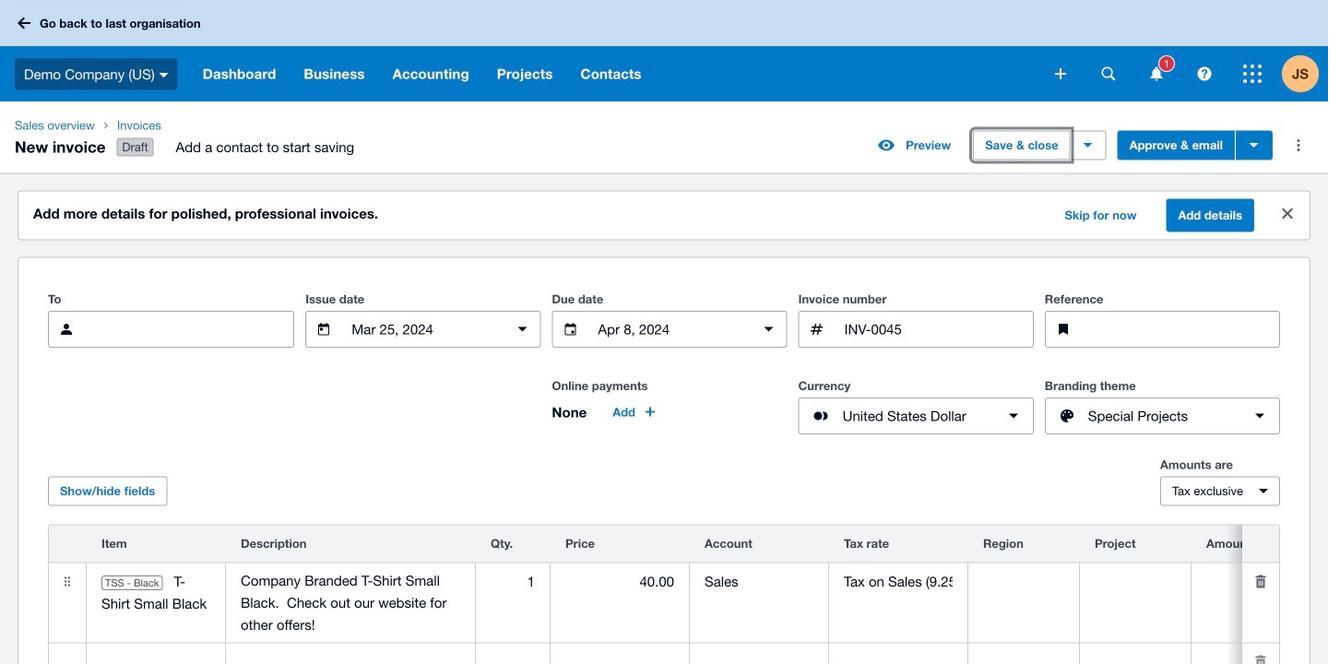 Task type: describe. For each thing, give the bounding box(es) containing it.
1 more date options image from the left
[[504, 311, 541, 348]]

drag and drop line image
[[49, 563, 86, 600]]

invoice number element
[[798, 311, 1034, 348]]

invoice line item list element
[[48, 525, 1328, 664]]

2 more date options image from the left
[[750, 311, 787, 348]]

2 horizontal spatial svg image
[[1198, 67, 1212, 81]]

contact element
[[48, 311, 294, 348]]

1 horizontal spatial svg image
[[159, 73, 169, 77]]



Task type: locate. For each thing, give the bounding box(es) containing it.
0 horizontal spatial svg image
[[18, 17, 30, 29]]

0 horizontal spatial more date options image
[[504, 311, 541, 348]]

None text field
[[92, 312, 294, 347], [350, 312, 497, 347], [226, 644, 475, 664], [92, 312, 294, 347], [350, 312, 497, 347], [226, 644, 475, 664]]

more line item options element
[[1243, 525, 1279, 562]]

None text field
[[596, 312, 743, 347], [843, 312, 1033, 347], [1089, 312, 1279, 347], [226, 563, 475, 643], [596, 312, 743, 347], [843, 312, 1033, 347], [1089, 312, 1279, 347], [226, 563, 475, 643]]

1 horizontal spatial more date options image
[[750, 311, 787, 348]]

0 vertical spatial remove image
[[1243, 563, 1279, 600]]

None field
[[476, 564, 550, 599], [551, 564, 689, 599], [690, 564, 828, 599], [829, 564, 968, 599], [969, 564, 1079, 599], [1080, 564, 1191, 599], [1192, 564, 1328, 599], [87, 644, 225, 664], [476, 644, 550, 664], [551, 644, 689, 664], [1192, 644, 1328, 664], [476, 564, 550, 599], [551, 564, 689, 599], [690, 564, 828, 599], [829, 564, 968, 599], [969, 564, 1079, 599], [1080, 564, 1191, 599], [1192, 564, 1328, 599], [87, 644, 225, 664], [476, 644, 550, 664], [551, 644, 689, 664], [1192, 644, 1328, 664]]

svg image
[[18, 17, 30, 29], [1198, 67, 1212, 81], [159, 73, 169, 77]]

more date options image
[[504, 311, 541, 348], [750, 311, 787, 348]]

2 remove image from the top
[[1243, 644, 1279, 664]]

remove image
[[1243, 563, 1279, 600], [1243, 644, 1279, 664]]

svg image
[[1243, 65, 1262, 83], [1102, 67, 1116, 81], [1151, 67, 1163, 81], [1055, 68, 1066, 79]]

1 remove image from the top
[[1243, 563, 1279, 600]]

1 vertical spatial remove image
[[1243, 644, 1279, 664]]

banner
[[0, 0, 1328, 101]]

more invoice options image
[[1280, 127, 1317, 164]]



Task type: vqa. For each thing, say whether or not it's contained in the screenshot.
second To from right
no



